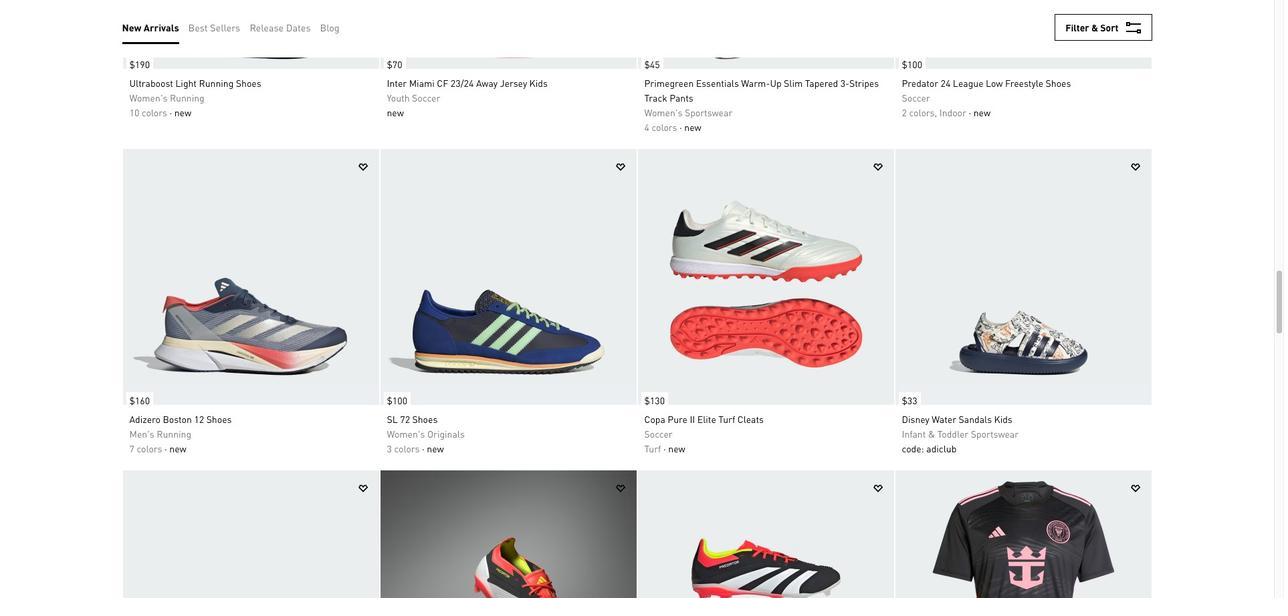 Task type: locate. For each thing, give the bounding box(es) containing it.
soccer for predator 24 league low freestyle shoes
[[902, 92, 930, 104]]

women's
[[129, 92, 167, 104], [644, 106, 682, 118], [387, 428, 425, 440]]

1 horizontal spatial sportswear
[[971, 428, 1019, 440]]

primegreen essentials warm-up slim tapered 3-stripes track pants women's sportswear 4 colors · new
[[644, 77, 879, 133]]

23/24
[[451, 77, 474, 89]]

slim
[[784, 77, 803, 89]]

soccer down predator
[[902, 92, 930, 104]]

new right indoor
[[974, 106, 990, 118]]

soccer inside copa pure ii elite turf cleats soccer turf · new
[[644, 428, 673, 440]]

up
[[770, 77, 782, 89]]

· inside predator 24 league low freestyle shoes soccer 2 colors, indoor · new
[[969, 106, 971, 118]]

running
[[199, 77, 234, 89], [170, 92, 204, 104], [157, 428, 191, 440]]

0 horizontal spatial sportswear
[[685, 106, 733, 118]]

best
[[188, 21, 208, 33]]

new
[[174, 106, 191, 118], [387, 106, 404, 118], [974, 106, 990, 118], [684, 121, 701, 133], [169, 443, 186, 455], [427, 443, 444, 455], [668, 443, 685, 455]]

sellers
[[210, 21, 240, 33]]

1 horizontal spatial soccer
[[644, 428, 673, 440]]

1 vertical spatial women's
[[644, 106, 682, 118]]

2 vertical spatial women's
[[387, 428, 425, 440]]

turf down 'copa'
[[644, 443, 661, 455]]

freestyle
[[1005, 77, 1043, 89]]

&
[[1091, 21, 1098, 33], [928, 428, 935, 440]]

1 vertical spatial sportswear
[[971, 428, 1019, 440]]

0 vertical spatial sportswear
[[685, 106, 733, 118]]

soccer down 'copa'
[[644, 428, 673, 440]]

$100 up sl
[[387, 395, 407, 407]]

women's inside ultraboost light running shoes women's running 10 colors · new
[[129, 92, 167, 104]]

new down "pure"
[[668, 443, 685, 455]]

colors right 3
[[394, 443, 420, 455]]

3-
[[840, 77, 849, 89]]

cleats
[[738, 413, 764, 425]]

pure
[[668, 413, 687, 425]]

shoes right 72
[[412, 413, 438, 425]]

1 horizontal spatial &
[[1091, 21, 1098, 33]]

filter
[[1065, 21, 1089, 33]]

$190
[[129, 58, 150, 70]]

inter
[[387, 77, 407, 89]]

indoor
[[939, 106, 966, 118]]

copa pure ii elite turf cleats soccer turf · new
[[644, 413, 764, 455]]

$100 link up sl
[[380, 386, 411, 409]]

ii
[[690, 413, 695, 425]]

league
[[953, 77, 983, 89]]

colors inside ultraboost light running shoes women's running 10 colors · new
[[142, 106, 167, 118]]

women's running purple ultraboost light running shoes image
[[123, 0, 379, 69]]

10
[[129, 106, 139, 118]]

stripes
[[849, 77, 879, 89]]

sl 72 shoes women's originals 3 colors · new
[[387, 413, 465, 455]]

2 horizontal spatial women's
[[644, 106, 682, 118]]

kids
[[529, 77, 548, 89], [994, 413, 1012, 425]]

· inside sl 72 shoes women's originals 3 colors · new
[[422, 443, 425, 455]]

sportswear inside primegreen essentials warm-up slim tapered 3-stripes track pants women's sportswear 4 colors · new
[[685, 106, 733, 118]]

0 vertical spatial women's
[[129, 92, 167, 104]]

water
[[932, 413, 956, 425]]

best sellers
[[188, 21, 240, 33]]

turf
[[718, 413, 735, 425], [644, 443, 661, 455]]

· down 'boston'
[[165, 443, 167, 455]]

& left sort
[[1091, 21, 1098, 33]]

soccer
[[412, 92, 440, 104], [902, 92, 930, 104], [644, 428, 673, 440]]

new down pants
[[684, 121, 701, 133]]

new inside adizero boston 12 shoes men's running 7 colors · new
[[169, 443, 186, 455]]

kids right jersey
[[529, 77, 548, 89]]

women's down ultraboost on the top of the page
[[129, 92, 167, 104]]

sportswear inside the disney water sandals kids infant & toddler sportswear code: adiclub
[[971, 428, 1019, 440]]

new down 'boston'
[[169, 443, 186, 455]]

originals
[[427, 428, 465, 440]]

$160
[[129, 395, 150, 407]]

running inside adizero boston 12 shoes men's running 7 colors · new
[[157, 428, 191, 440]]

1 vertical spatial $100 link
[[380, 386, 411, 409]]

1 vertical spatial kids
[[994, 413, 1012, 425]]

0 vertical spatial kids
[[529, 77, 548, 89]]

· down ultraboost on the top of the page
[[169, 106, 172, 118]]

$100 link
[[895, 49, 926, 72], [380, 386, 411, 409]]

$100 link up predator
[[895, 49, 926, 72]]

1 horizontal spatial $100 link
[[895, 49, 926, 72]]

shoes right "12"
[[206, 413, 232, 425]]

0 horizontal spatial $100 link
[[380, 386, 411, 409]]

jersey
[[500, 77, 527, 89]]

· down 'copa'
[[663, 443, 666, 455]]

running down light
[[170, 92, 204, 104]]

& inside button
[[1091, 21, 1098, 33]]

0 vertical spatial running
[[199, 77, 234, 89]]

new down light
[[174, 106, 191, 118]]

colors,
[[909, 106, 937, 118]]

0 horizontal spatial soccer
[[412, 92, 440, 104]]

new inside copa pure ii elite turf cleats soccer turf · new
[[668, 443, 685, 455]]

1 vertical spatial $100
[[387, 395, 407, 407]]

$100 up predator
[[902, 58, 922, 70]]

0 horizontal spatial women's
[[129, 92, 167, 104]]

youth soccer black inter miami cf 23/24 away jersey kids image
[[380, 0, 636, 69]]

· right 3
[[422, 443, 425, 455]]

away
[[476, 77, 498, 89]]

running right light
[[199, 77, 234, 89]]

colors
[[142, 106, 167, 118], [652, 121, 677, 133], [137, 443, 162, 455], [394, 443, 420, 455]]

women's down track
[[644, 106, 682, 118]]

colors inside sl 72 shoes women's originals 3 colors · new
[[394, 443, 420, 455]]

running down 'boston'
[[157, 428, 191, 440]]

1 vertical spatial &
[[928, 428, 935, 440]]

colors right '4'
[[652, 121, 677, 133]]

running for running
[[170, 92, 204, 104]]

1 horizontal spatial kids
[[994, 413, 1012, 425]]

0 vertical spatial turf
[[718, 413, 735, 425]]

shoes inside predator 24 league low freestyle shoes soccer 2 colors, indoor · new
[[1046, 77, 1071, 89]]

women's inside primegreen essentials warm-up slim tapered 3-stripes track pants women's sportswear 4 colors · new
[[644, 106, 682, 118]]

women's originals blue sl 72 shoes image
[[380, 149, 636, 405], [123, 471, 379, 599]]

$33
[[902, 395, 917, 407]]

women's sportswear beige primegreen essentials warm-up slim tapered 3-stripes track pants image
[[638, 0, 894, 69]]

0 horizontal spatial $100
[[387, 395, 407, 407]]

kids inside inter miami cf 23/24 away jersey kids youth soccer new
[[529, 77, 548, 89]]

0 vertical spatial &
[[1091, 21, 1098, 33]]

· inside adizero boston 12 shoes men's running 7 colors · new
[[165, 443, 167, 455]]

adizero
[[129, 413, 160, 425]]

1 horizontal spatial $100
[[902, 58, 922, 70]]

list containing new arrivals
[[122, 11, 349, 44]]

kids right sandals
[[994, 413, 1012, 425]]

adizero boston 12 shoes men's running 7 colors · new
[[129, 413, 232, 455]]

$100
[[902, 58, 922, 70], [387, 395, 407, 407]]

colors right 10
[[142, 106, 167, 118]]

women's down 72
[[387, 428, 425, 440]]

2 vertical spatial running
[[157, 428, 191, 440]]

& up adiclub
[[928, 428, 935, 440]]

new inside primegreen essentials warm-up slim tapered 3-stripes track pants women's sportswear 4 colors · new
[[684, 121, 701, 133]]

$130 link
[[638, 386, 668, 409]]

$45 link
[[638, 49, 663, 72]]

1 vertical spatial running
[[170, 92, 204, 104]]

new down originals
[[427, 443, 444, 455]]

soccer black predator elite l fg image
[[380, 471, 636, 599]]

youth
[[387, 92, 410, 104]]

12
[[194, 413, 204, 425]]

shoes inside sl 72 shoes women's originals 3 colors · new
[[412, 413, 438, 425]]

turf right "elite"
[[718, 413, 735, 425]]

sportswear
[[685, 106, 733, 118], [971, 428, 1019, 440]]

predator 24 league low freestyle shoes soccer 2 colors, indoor · new
[[902, 77, 1071, 118]]

disney
[[902, 413, 929, 425]]

· down pants
[[680, 121, 682, 133]]

colors down "men's"
[[137, 443, 162, 455]]

soccer inside predator 24 league low freestyle shoes soccer 2 colors, indoor · new
[[902, 92, 930, 104]]

shoes right freestyle
[[1046, 77, 1071, 89]]

list
[[122, 11, 349, 44]]

children soccer black predator 24 elite firm ground cleats image
[[638, 471, 894, 599]]

sportswear down sandals
[[971, 428, 1019, 440]]

sportswear down essentials
[[685, 106, 733, 118]]

new down youth
[[387, 106, 404, 118]]

0 horizontal spatial turf
[[644, 443, 661, 455]]

0 horizontal spatial women's originals blue sl 72 shoes image
[[123, 471, 379, 599]]

1 horizontal spatial women's originals blue sl 72 shoes image
[[380, 149, 636, 405]]

1 horizontal spatial women's
[[387, 428, 425, 440]]

shoes
[[236, 77, 261, 89], [1046, 77, 1071, 89], [206, 413, 232, 425], [412, 413, 438, 425]]

·
[[169, 106, 172, 118], [969, 106, 971, 118], [680, 121, 682, 133], [165, 443, 167, 455], [422, 443, 425, 455], [663, 443, 666, 455]]

0 horizontal spatial &
[[928, 428, 935, 440]]

$70
[[387, 58, 402, 70]]

· right indoor
[[969, 106, 971, 118]]

0 horizontal spatial kids
[[529, 77, 548, 89]]

2 horizontal spatial soccer
[[902, 92, 930, 104]]

arrivals
[[144, 21, 179, 33]]

essentials
[[696, 77, 739, 89]]

shoes down women's running purple ultraboost light running shoes image
[[236, 77, 261, 89]]

soccer down miami
[[412, 92, 440, 104]]



Task type: vqa. For each thing, say whether or not it's contained in the screenshot.
$100
yes



Task type: describe. For each thing, give the bounding box(es) containing it.
soccer for copa pure ii elite turf cleats
[[644, 428, 673, 440]]

shoes inside adizero boston 12 shoes men's running 7 colors · new
[[206, 413, 232, 425]]

cf
[[437, 77, 448, 89]]

new arrivals
[[122, 21, 179, 33]]

$70 link
[[380, 49, 406, 72]]

sl
[[387, 413, 398, 425]]

disney water sandals kids infant & toddler sportswear code: adiclub
[[902, 413, 1019, 455]]

blog link
[[320, 20, 340, 35]]

kids inside the disney water sandals kids infant & toddler sportswear code: adiclub
[[994, 413, 1012, 425]]

filter & sort
[[1065, 21, 1119, 33]]

track
[[644, 92, 667, 104]]

4
[[644, 121, 649, 133]]

new inside inter miami cf 23/24 away jersey kids youth soccer new
[[387, 106, 404, 118]]

light
[[175, 77, 197, 89]]

0 vertical spatial $100
[[902, 58, 922, 70]]

24
[[941, 77, 951, 89]]

new inside sl 72 shoes women's originals 3 colors · new
[[427, 443, 444, 455]]

inter miami cf 23/24 away jersey kids youth soccer new
[[387, 77, 548, 118]]

ultraboost light running shoes women's running 10 colors · new
[[129, 77, 261, 118]]

toddler
[[937, 428, 969, 440]]

1 horizontal spatial turf
[[718, 413, 735, 425]]

best sellers link
[[188, 20, 240, 35]]

men's
[[129, 428, 154, 440]]

code:
[[902, 443, 924, 455]]

new arrivals link
[[122, 20, 179, 35]]

2
[[902, 106, 907, 118]]

$33 link
[[895, 386, 921, 409]]

filter & sort button
[[1055, 14, 1152, 41]]

1 vertical spatial turf
[[644, 443, 661, 455]]

$160 link
[[123, 386, 153, 409]]

release dates
[[250, 21, 311, 33]]

ultraboost
[[129, 77, 173, 89]]

new inside predator 24 league low freestyle shoes soccer 2 colors, indoor · new
[[974, 106, 990, 118]]

women's inside sl 72 shoes women's originals 3 colors · new
[[387, 428, 425, 440]]

miami
[[409, 77, 435, 89]]

pants
[[670, 92, 693, 104]]

warm-
[[741, 77, 770, 89]]

new inside ultraboost light running shoes women's running 10 colors · new
[[174, 106, 191, 118]]

new
[[122, 21, 141, 33]]

soccer beige copa pure ii elite turf cleats image
[[638, 149, 894, 405]]

infant
[[902, 428, 926, 440]]

0 vertical spatial women's originals blue sl 72 shoes image
[[380, 149, 636, 405]]

72
[[400, 413, 410, 425]]

men's soccer black inter miami cf 23/24 away jersey image
[[895, 471, 1151, 599]]

release dates link
[[250, 20, 311, 35]]

shoes inside ultraboost light running shoes women's running 10 colors · new
[[236, 77, 261, 89]]

colors inside adizero boston 12 shoes men's running 7 colors · new
[[137, 443, 162, 455]]

3
[[387, 443, 392, 455]]

copa
[[644, 413, 665, 425]]

tapered
[[805, 77, 838, 89]]

dates
[[286, 21, 311, 33]]

· inside primegreen essentials warm-up slim tapered 3-stripes track pants women's sportswear 4 colors · new
[[680, 121, 682, 133]]

low
[[986, 77, 1003, 89]]

soccer inside inter miami cf 23/24 away jersey kids youth soccer new
[[412, 92, 440, 104]]

primegreen
[[644, 77, 694, 89]]

sandals
[[959, 413, 992, 425]]

running for 12
[[157, 428, 191, 440]]

boston
[[163, 413, 192, 425]]

7
[[129, 443, 134, 455]]

& inside the disney water sandals kids infant & toddler sportswear code: adiclub
[[928, 428, 935, 440]]

infant & toddler sportswear white disney water sandals kids image
[[895, 149, 1151, 405]]

colors inside primegreen essentials warm-up slim tapered 3-stripes track pants women's sportswear 4 colors · new
[[652, 121, 677, 133]]

predator
[[902, 77, 938, 89]]

$130
[[644, 395, 665, 407]]

· inside copa pure ii elite turf cleats soccer turf · new
[[663, 443, 666, 455]]

0 vertical spatial $100 link
[[895, 49, 926, 72]]

elite
[[697, 413, 716, 425]]

release
[[250, 21, 284, 33]]

sort
[[1100, 21, 1119, 33]]

blog
[[320, 21, 340, 33]]

· inside ultraboost light running shoes women's running 10 colors · new
[[169, 106, 172, 118]]

men's running blue adizero boston 12 shoes image
[[123, 149, 379, 405]]

soccer white predator 24 league low freestyle shoes image
[[895, 0, 1151, 69]]

$190 link
[[123, 49, 153, 72]]

adiclub
[[926, 443, 957, 455]]

1 vertical spatial women's originals blue sl 72 shoes image
[[123, 471, 379, 599]]

$45
[[644, 58, 660, 70]]



